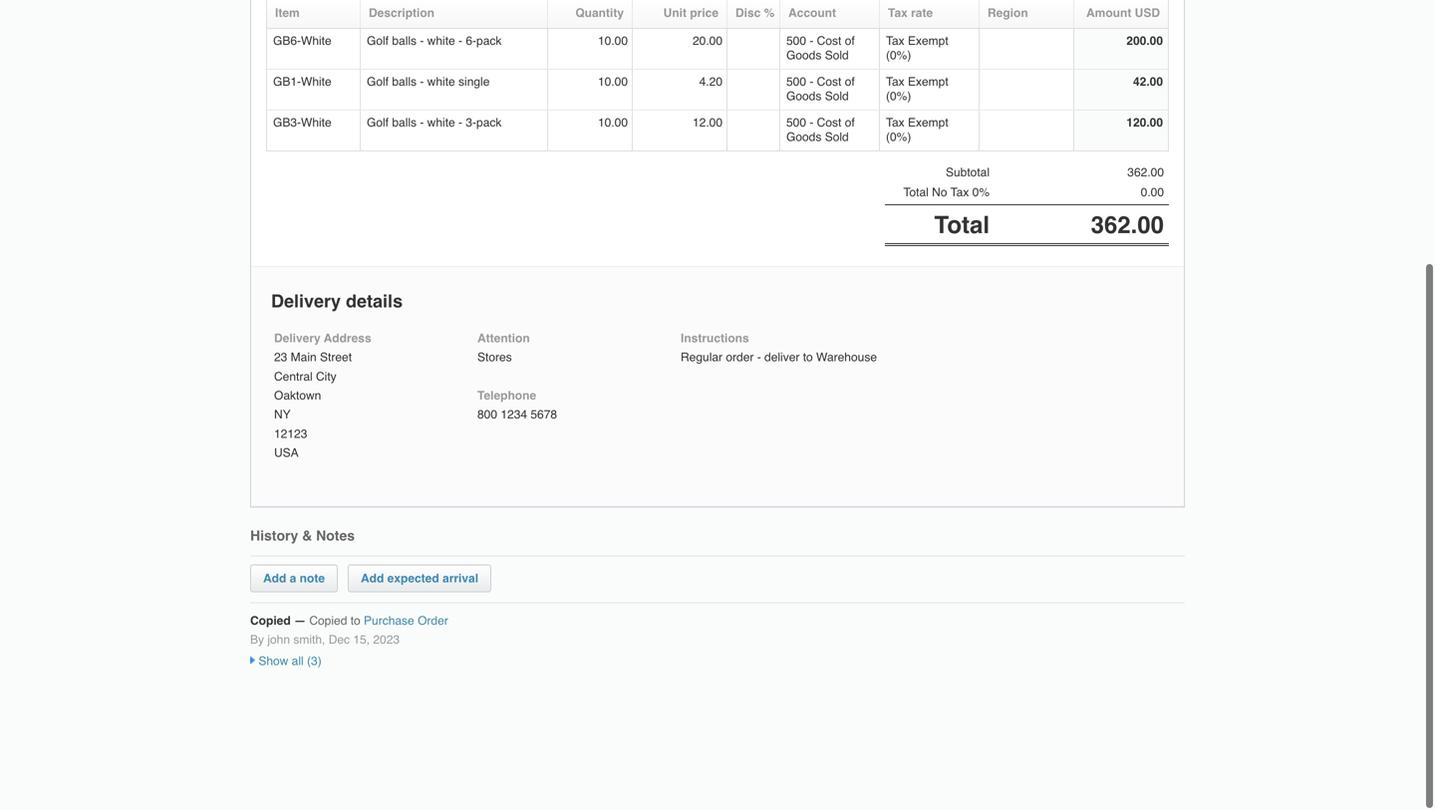 Task type: vqa. For each thing, say whether or not it's contained in the screenshot.


Task type: describe. For each thing, give the bounding box(es) containing it.
attention
[[478, 332, 530, 346]]

purchase
[[364, 614, 415, 628]]

dec
[[329, 634, 350, 648]]

500 for 4.20
[[787, 75, 807, 89]]

%
[[764, 7, 775, 21]]

total no tax 0%
[[904, 186, 990, 200]]

500 for 12.00
[[787, 116, 807, 130]]

show all (3)
[[255, 655, 322, 669]]

order
[[726, 351, 754, 365]]

item
[[275, 7, 300, 21]]

delivery details
[[271, 292, 403, 312]]

price
[[690, 7, 719, 21]]

amount
[[1087, 7, 1132, 21]]

rate
[[911, 7, 933, 21]]

2023
[[373, 634, 400, 648]]

instructions regular order - deliver to warehouse
[[681, 332, 877, 365]]

4.20
[[700, 75, 723, 89]]

tax exempt (0%) for 4.20
[[886, 75, 949, 104]]

expected
[[388, 572, 439, 586]]

500 - cost of goods sold for 12.00
[[787, 116, 855, 145]]

cost for 20.00
[[817, 34, 842, 48]]

tax for 20.00
[[886, 34, 905, 48]]

0%
[[973, 186, 990, 200]]

attention stores
[[478, 332, 530, 365]]

golf balls - white single
[[367, 75, 490, 89]]

warehouse
[[817, 351, 877, 365]]

white for 3-
[[427, 116, 455, 130]]

instructions
[[681, 332, 749, 346]]

no
[[932, 186, 948, 200]]

stores
[[478, 351, 512, 365]]

smith,
[[293, 634, 325, 648]]

white for gb1-
[[301, 75, 332, 89]]

362.00 for subtotal
[[1128, 166, 1165, 180]]

&
[[302, 528, 312, 544]]

15,
[[353, 634, 370, 648]]

oaktown
[[274, 389, 321, 403]]

tax rate
[[888, 7, 933, 21]]

of for 4.20
[[845, 75, 855, 89]]

unit price
[[664, 7, 719, 21]]

account
[[789, 7, 837, 21]]

add a note
[[263, 572, 325, 586]]

description
[[369, 7, 435, 21]]

golf balls - white - 3-pack
[[367, 116, 502, 130]]

cost for 4.20
[[817, 75, 842, 89]]

12.00
[[693, 116, 723, 130]]

golf for golf balls - white - 3-pack
[[367, 116, 389, 130]]

of for 12.00
[[845, 116, 855, 130]]

(0%) for 4.20
[[886, 90, 912, 104]]

gb1-
[[273, 75, 301, 89]]

12123
[[274, 428, 307, 442]]

pack for 6-
[[477, 34, 502, 48]]

6-
[[466, 34, 477, 48]]

by
[[250, 634, 264, 648]]

deliver
[[765, 351, 800, 365]]

exempt for 42.00
[[908, 75, 949, 89]]

to inside the instructions regular order - deliver to warehouse
[[803, 351, 813, 365]]

tax exempt (0%) for 20.00
[[886, 34, 949, 63]]

main
[[291, 351, 317, 365]]

city
[[316, 370, 337, 384]]

tax exempt (0%) for 12.00
[[886, 116, 949, 145]]

goods for 12.00
[[787, 131, 822, 145]]

unit
[[664, 7, 687, 21]]

pack for 3-
[[477, 116, 502, 130]]

show
[[259, 655, 288, 669]]

single
[[459, 75, 490, 89]]

2 copied from the left
[[309, 614, 347, 628]]

(0%) for 12.00
[[886, 131, 912, 145]]

800
[[478, 408, 498, 422]]

telephone
[[478, 389, 537, 403]]

region
[[988, 7, 1029, 21]]

copied — copied to purchase order by john smith, dec 15, 2023
[[250, 614, 448, 648]]

address
[[324, 332, 372, 346]]

quantity
[[576, 7, 624, 21]]

total for total no tax 0%
[[904, 186, 929, 200]]

tax for 12.00
[[886, 116, 905, 130]]

cost for 12.00
[[817, 116, 842, 130]]

white for 6-
[[427, 34, 455, 48]]

regular
[[681, 351, 723, 365]]

10.00 for 12.00
[[598, 116, 628, 130]]

golf balls - white - 6-pack
[[367, 34, 502, 48]]

notes
[[316, 528, 355, 544]]

history & notes
[[250, 528, 355, 544]]

goods for 20.00
[[787, 49, 822, 63]]

delivery for delivery address 23 main street central city oaktown ny 12123 usa
[[274, 332, 321, 346]]

sold for 20.00
[[825, 49, 849, 63]]

20.00
[[693, 34, 723, 48]]

usd
[[1135, 7, 1161, 21]]

note
[[300, 572, 325, 586]]

500 - cost of goods sold for 20.00
[[787, 34, 855, 63]]

5678
[[531, 408, 557, 422]]

exempt for 120.00
[[908, 116, 949, 130]]



Task type: locate. For each thing, give the bounding box(es) containing it.
to
[[803, 351, 813, 365], [351, 614, 361, 628]]

tax exempt (0%)
[[886, 34, 949, 63], [886, 75, 949, 104], [886, 116, 949, 145]]

0.00
[[1141, 186, 1165, 200]]

balls for golf balls - white - 3-pack
[[392, 116, 417, 130]]

a
[[290, 572, 296, 586]]

total down total no tax 0%
[[935, 212, 990, 239]]

white up gb1-white in the left top of the page
[[301, 34, 332, 48]]

gb3-white
[[273, 116, 332, 130]]

2 vertical spatial cost
[[817, 116, 842, 130]]

1234
[[501, 408, 527, 422]]

2 vertical spatial of
[[845, 116, 855, 130]]

2 white from the top
[[301, 75, 332, 89]]

goods for 4.20
[[787, 90, 822, 104]]

pack down single
[[477, 116, 502, 130]]

all
[[292, 655, 304, 669]]

362.00
[[1128, 166, 1165, 180], [1091, 212, 1165, 239]]

(0%)
[[886, 49, 912, 63], [886, 90, 912, 104], [886, 131, 912, 145]]

10.00 for 4.20
[[598, 75, 628, 89]]

1 vertical spatial 10.00
[[598, 75, 628, 89]]

0 vertical spatial to
[[803, 351, 813, 365]]

23
[[274, 351, 288, 365]]

2 exempt from the top
[[908, 75, 949, 89]]

purchase order link
[[364, 614, 448, 628]]

2 golf from the top
[[367, 75, 389, 89]]

2 goods from the top
[[787, 90, 822, 104]]

1 horizontal spatial copied
[[309, 614, 347, 628]]

street
[[320, 351, 352, 365]]

1 pack from the top
[[477, 34, 502, 48]]

white
[[427, 34, 455, 48], [427, 75, 455, 89], [427, 116, 455, 130]]

add expected arrival button
[[361, 572, 479, 586]]

copied up john
[[250, 614, 291, 628]]

1 vertical spatial to
[[351, 614, 361, 628]]

gb3-
[[273, 116, 301, 130]]

pack up single
[[477, 34, 502, 48]]

1 500 from the top
[[787, 34, 807, 48]]

delivery up address
[[271, 292, 341, 312]]

white left single
[[427, 75, 455, 89]]

2 pack from the top
[[477, 116, 502, 130]]

golf down description
[[367, 34, 389, 48]]

3 white from the top
[[427, 116, 455, 130]]

0 vertical spatial (0%)
[[886, 49, 912, 63]]

0 vertical spatial 500
[[787, 34, 807, 48]]

1 vertical spatial goods
[[787, 90, 822, 104]]

3 white from the top
[[301, 116, 332, 130]]

3 sold from the top
[[825, 131, 849, 145]]

golf down golf balls - white - 6-pack
[[367, 75, 389, 89]]

1 (0%) from the top
[[886, 49, 912, 63]]

10.00 for 20.00
[[598, 34, 628, 48]]

500
[[787, 34, 807, 48], [787, 75, 807, 89], [787, 116, 807, 130]]

0 horizontal spatial add
[[263, 572, 286, 586]]

white left the 3-
[[427, 116, 455, 130]]

pack
[[477, 34, 502, 48], [477, 116, 502, 130]]

total
[[904, 186, 929, 200], [935, 212, 990, 239]]

white
[[301, 34, 332, 48], [301, 75, 332, 89], [301, 116, 332, 130]]

2 balls from the top
[[392, 75, 417, 89]]

-
[[420, 34, 424, 48], [459, 34, 463, 48], [810, 34, 814, 48], [420, 75, 424, 89], [810, 75, 814, 89], [420, 116, 424, 130], [459, 116, 463, 130], [810, 116, 814, 130], [757, 351, 761, 365]]

delivery for delivery details
[[271, 292, 341, 312]]

1 vertical spatial delivery
[[274, 332, 321, 346]]

sold for 12.00
[[825, 131, 849, 145]]

balls
[[392, 34, 417, 48], [392, 75, 417, 89], [392, 116, 417, 130]]

3 golf from the top
[[367, 116, 389, 130]]

2 500 - cost of goods sold from the top
[[787, 75, 855, 104]]

add left expected
[[361, 572, 384, 586]]

2 vertical spatial sold
[[825, 131, 849, 145]]

white up gb3-white
[[301, 75, 332, 89]]

add left a on the left bottom of the page
[[263, 572, 286, 586]]

500 - cost of goods sold for 4.20
[[787, 75, 855, 104]]

0 horizontal spatial to
[[351, 614, 361, 628]]

3 (0%) from the top
[[886, 131, 912, 145]]

add a note button
[[263, 572, 325, 586]]

2 vertical spatial (0%)
[[886, 131, 912, 145]]

3 cost from the top
[[817, 116, 842, 130]]

0 vertical spatial white
[[427, 34, 455, 48]]

2 vertical spatial goods
[[787, 131, 822, 145]]

gb6-white
[[273, 34, 332, 48]]

1 vertical spatial white
[[301, 75, 332, 89]]

add expected arrival
[[361, 572, 479, 586]]

500 - cost of goods sold
[[787, 34, 855, 63], [787, 75, 855, 104], [787, 116, 855, 145]]

to right deliver
[[803, 351, 813, 365]]

ny
[[274, 408, 291, 422]]

2 vertical spatial white
[[427, 116, 455, 130]]

2 tax exempt (0%) from the top
[[886, 75, 949, 104]]

0 vertical spatial white
[[301, 34, 332, 48]]

0 vertical spatial sold
[[825, 49, 849, 63]]

order
[[418, 614, 448, 628]]

(3)
[[307, 655, 322, 669]]

2 of from the top
[[845, 75, 855, 89]]

2 cost from the top
[[817, 75, 842, 89]]

1 white from the top
[[427, 34, 455, 48]]

copied up dec
[[309, 614, 347, 628]]

2 vertical spatial exempt
[[908, 116, 949, 130]]

362.00 up 0.00
[[1128, 166, 1165, 180]]

golf down golf balls - white single
[[367, 116, 389, 130]]

0 vertical spatial exempt
[[908, 34, 949, 48]]

2 vertical spatial golf
[[367, 116, 389, 130]]

total left no
[[904, 186, 929, 200]]

1 exempt from the top
[[908, 34, 949, 48]]

balls for golf balls - white - 6-pack
[[392, 34, 417, 48]]

(0%) for 20.00
[[886, 49, 912, 63]]

delivery inside delivery address 23 main street central city oaktown ny 12123 usa
[[274, 332, 321, 346]]

362.00 down 0.00
[[1091, 212, 1165, 239]]

0 horizontal spatial copied
[[250, 614, 291, 628]]

add for add expected arrival
[[361, 572, 384, 586]]

1 vertical spatial 500
[[787, 75, 807, 89]]

1 vertical spatial golf
[[367, 75, 389, 89]]

sold for 4.20
[[825, 90, 849, 104]]

1 vertical spatial sold
[[825, 90, 849, 104]]

0 vertical spatial golf
[[367, 34, 389, 48]]

- inside the instructions regular order - deliver to warehouse
[[757, 351, 761, 365]]

1 vertical spatial white
[[427, 75, 455, 89]]

1 vertical spatial pack
[[477, 116, 502, 130]]

telephone 800 1234 5678
[[478, 389, 557, 422]]

1 goods from the top
[[787, 49, 822, 63]]

1 of from the top
[[845, 34, 855, 48]]

3 500 - cost of goods sold from the top
[[787, 116, 855, 145]]

0 vertical spatial 500 - cost of goods sold
[[787, 34, 855, 63]]

0 vertical spatial of
[[845, 34, 855, 48]]

2 10.00 from the top
[[598, 75, 628, 89]]

2 vertical spatial 10.00
[[598, 116, 628, 130]]

0 vertical spatial 10.00
[[598, 34, 628, 48]]

1 tax exempt (0%) from the top
[[886, 34, 949, 63]]

tax for 4.20
[[886, 75, 905, 89]]

to up 15, on the left bottom of the page
[[351, 614, 361, 628]]

2 add from the left
[[361, 572, 384, 586]]

3 exempt from the top
[[908, 116, 949, 130]]

balls down description
[[392, 34, 417, 48]]

1 copied from the left
[[250, 614, 291, 628]]

42.00
[[1134, 75, 1164, 89]]

add for add a note
[[263, 572, 286, 586]]

disc %
[[736, 7, 775, 21]]

tax
[[888, 7, 908, 21], [886, 34, 905, 48], [886, 75, 905, 89], [886, 116, 905, 130], [951, 186, 969, 200]]

3-
[[466, 116, 477, 130]]

1 add from the left
[[263, 572, 286, 586]]

1 balls from the top
[[392, 34, 417, 48]]

3 of from the top
[[845, 116, 855, 130]]

10.00
[[598, 34, 628, 48], [598, 75, 628, 89], [598, 116, 628, 130]]

0 vertical spatial pack
[[477, 34, 502, 48]]

1 horizontal spatial total
[[935, 212, 990, 239]]

details
[[346, 292, 403, 312]]

balls down golf balls - white single
[[392, 116, 417, 130]]

cost
[[817, 34, 842, 48], [817, 75, 842, 89], [817, 116, 842, 130]]

arrival
[[443, 572, 479, 586]]

3 10.00 from the top
[[598, 116, 628, 130]]

of
[[845, 34, 855, 48], [845, 75, 855, 89], [845, 116, 855, 130]]

delivery up main
[[274, 332, 321, 346]]

2 vertical spatial balls
[[392, 116, 417, 130]]

total for total
[[935, 212, 990, 239]]

0 horizontal spatial total
[[904, 186, 929, 200]]

1 vertical spatial 500 - cost of goods sold
[[787, 75, 855, 104]]

1 vertical spatial of
[[845, 75, 855, 89]]

disc
[[736, 7, 761, 21]]

white for gb6-
[[301, 34, 332, 48]]

120.00
[[1127, 116, 1164, 130]]

2 white from the top
[[427, 75, 455, 89]]

2 vertical spatial 500 - cost of goods sold
[[787, 116, 855, 145]]

1 vertical spatial balls
[[392, 75, 417, 89]]

1 vertical spatial total
[[935, 212, 990, 239]]

1 vertical spatial cost
[[817, 75, 842, 89]]

1 horizontal spatial add
[[361, 572, 384, 586]]

john
[[268, 634, 290, 648]]

usa
[[274, 447, 299, 461]]

add
[[263, 572, 286, 586], [361, 572, 384, 586]]

history
[[250, 528, 298, 544]]

1 vertical spatial (0%)
[[886, 90, 912, 104]]

1 golf from the top
[[367, 34, 389, 48]]

gb1-white
[[273, 75, 332, 89]]

1 white from the top
[[301, 34, 332, 48]]

2 (0%) from the top
[[886, 90, 912, 104]]

3 tax exempt (0%) from the top
[[886, 116, 949, 145]]

exempt for 200.00
[[908, 34, 949, 48]]

2 vertical spatial white
[[301, 116, 332, 130]]

1 10.00 from the top
[[598, 34, 628, 48]]

amount usd
[[1087, 7, 1161, 21]]

2 sold from the top
[[825, 90, 849, 104]]

white for gb3-
[[301, 116, 332, 130]]

3 balls from the top
[[392, 116, 417, 130]]

subtotal
[[946, 166, 990, 180]]

0 vertical spatial delivery
[[271, 292, 341, 312]]

1 vertical spatial 362.00
[[1091, 212, 1165, 239]]

golf for golf balls - white single
[[367, 75, 389, 89]]

gb6-
[[273, 34, 301, 48]]

white left 6-
[[427, 34, 455, 48]]

1 500 - cost of goods sold from the top
[[787, 34, 855, 63]]

exempt
[[908, 34, 949, 48], [908, 75, 949, 89], [908, 116, 949, 130]]

1 horizontal spatial to
[[803, 351, 813, 365]]

0 vertical spatial tax exempt (0%)
[[886, 34, 949, 63]]

1 sold from the top
[[825, 49, 849, 63]]

500 for 20.00
[[787, 34, 807, 48]]

balls up 'golf balls - white - 3-pack'
[[392, 75, 417, 89]]

3 500 from the top
[[787, 116, 807, 130]]

delivery address 23 main street central city oaktown ny 12123 usa
[[274, 332, 372, 461]]

200.00
[[1127, 34, 1164, 48]]

goods
[[787, 49, 822, 63], [787, 90, 822, 104], [787, 131, 822, 145]]

3 goods from the top
[[787, 131, 822, 145]]

2 500 from the top
[[787, 75, 807, 89]]

0 vertical spatial goods
[[787, 49, 822, 63]]

white down gb1-white in the left top of the page
[[301, 116, 332, 130]]

362.00 for total
[[1091, 212, 1165, 239]]

golf
[[367, 34, 389, 48], [367, 75, 389, 89], [367, 116, 389, 130]]

0 vertical spatial total
[[904, 186, 929, 200]]

central
[[274, 370, 313, 384]]

2 vertical spatial tax exempt (0%)
[[886, 116, 949, 145]]

0 vertical spatial 362.00
[[1128, 166, 1165, 180]]

—
[[294, 614, 306, 628]]

of for 20.00
[[845, 34, 855, 48]]

sold
[[825, 49, 849, 63], [825, 90, 849, 104], [825, 131, 849, 145]]

1 vertical spatial tax exempt (0%)
[[886, 75, 949, 104]]

golf for golf balls - white - 6-pack
[[367, 34, 389, 48]]

1 cost from the top
[[817, 34, 842, 48]]

0 vertical spatial balls
[[392, 34, 417, 48]]

1 vertical spatial exempt
[[908, 75, 949, 89]]

tax for unit price
[[888, 7, 908, 21]]

balls for golf balls - white single
[[392, 75, 417, 89]]

2 vertical spatial 500
[[787, 116, 807, 130]]

to inside copied — copied to purchase order by john smith, dec 15, 2023
[[351, 614, 361, 628]]

0 vertical spatial cost
[[817, 34, 842, 48]]



